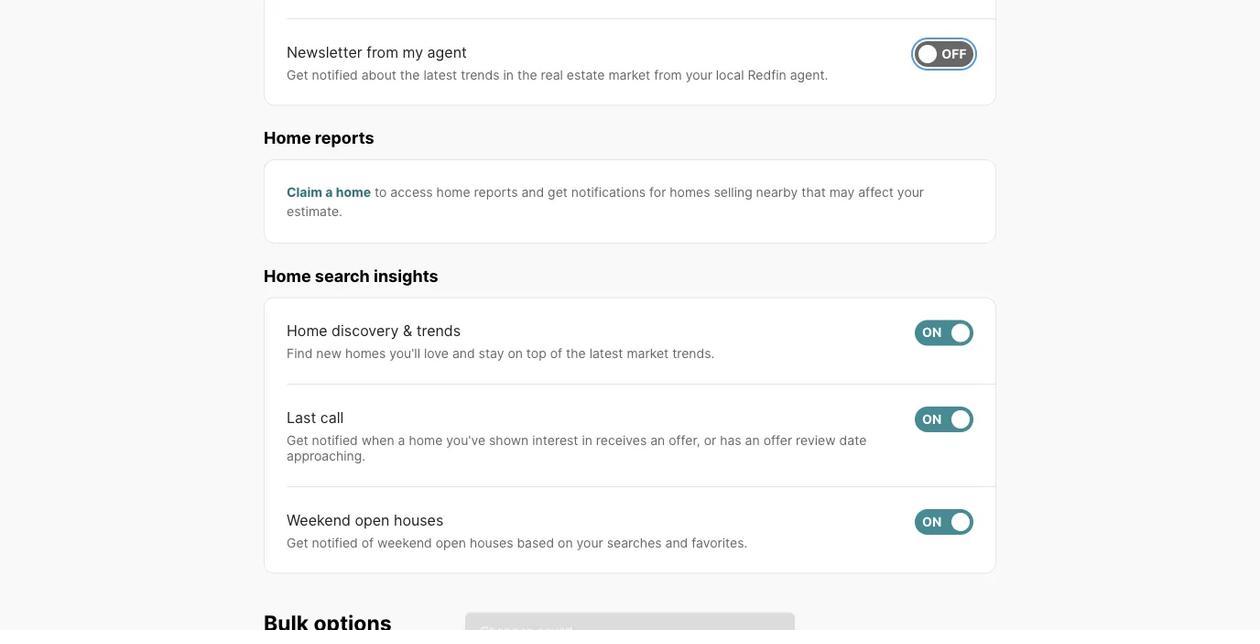 Task type: vqa. For each thing, say whether or not it's contained in the screenshot.


Task type: describe. For each thing, give the bounding box(es) containing it.
access
[[391, 184, 433, 199]]

in for agent
[[503, 67, 514, 82]]

review
[[796, 432, 836, 448]]

find
[[287, 346, 313, 361]]

receives
[[596, 432, 647, 448]]

home inside last call get notified when a home you've shown interest in receives an offer, or has an offer review date approaching.
[[409, 432, 443, 448]]

and inside weekend open houses get notified of weekend open houses based on your searches and favorites.
[[665, 535, 688, 550]]

trends inside newsletter from my agent get notified about the latest trends in the real estate market from your local redfin agent.
[[461, 67, 500, 82]]

latest inside newsletter from my agent get notified about the latest trends in the real estate market from your local redfin agent.
[[424, 67, 457, 82]]

notified inside weekend open houses get notified of weekend open houses based on your searches and favorites.
[[312, 535, 358, 550]]

home reports
[[264, 128, 374, 148]]

home inside home discovery & trends find new homes you'll love and stay on top of the latest market trends.
[[287, 322, 328, 340]]

market inside newsletter from my agent get notified about the latest trends in the real estate market from your local redfin agent.
[[609, 67, 651, 82]]

based
[[517, 535, 554, 550]]

1 vertical spatial from
[[654, 67, 682, 82]]

interest
[[532, 432, 578, 448]]

may
[[830, 184, 855, 199]]

claim a home link
[[287, 184, 371, 199]]

love
[[424, 346, 449, 361]]

date
[[839, 432, 867, 448]]

stay
[[479, 346, 504, 361]]

favorites.
[[692, 535, 748, 550]]

latest inside home discovery & trends find new homes you'll love and stay on top of the latest market trends.
[[590, 346, 623, 361]]

1 horizontal spatial the
[[517, 67, 537, 82]]

1 horizontal spatial open
[[436, 535, 466, 550]]

0 horizontal spatial houses
[[394, 511, 444, 529]]

on for home discovery & trends
[[922, 325, 942, 340]]

claim a home
[[287, 184, 371, 199]]

of inside weekend open houses get notified of weekend open houses based on your searches and favorites.
[[362, 535, 374, 550]]

when
[[362, 432, 394, 448]]

get inside newsletter from my agent get notified about the latest trends in the real estate market from your local redfin agent.
[[287, 67, 308, 82]]

searches
[[607, 535, 662, 550]]

1 horizontal spatial houses
[[470, 535, 513, 550]]

on for last call
[[922, 411, 942, 427]]

of inside home discovery & trends find new homes you'll love and stay on top of the latest market trends.
[[550, 346, 562, 361]]

weekend
[[287, 511, 351, 529]]

notified inside last call get notified when a home you've shown interest in receives an offer, or has an offer review date approaching.
[[312, 432, 358, 448]]

homes inside to access home reports and get notifications for homes selling nearby that may affect your estimate.
[[670, 184, 710, 199]]

market inside home discovery & trends find new homes you'll love and stay on top of the latest market trends.
[[627, 346, 669, 361]]

on for weekend open houses
[[922, 514, 942, 529]]

real
[[541, 67, 563, 82]]

agent.
[[790, 67, 828, 82]]

a inside last call get notified when a home you've shown interest in receives an offer, or has an offer review date approaching.
[[398, 432, 405, 448]]

and inside home discovery & trends find new homes you'll love and stay on top of the latest market trends.
[[452, 346, 475, 361]]

my
[[403, 43, 423, 61]]

weekend open houses get notified of weekend open houses based on your searches and favorites.
[[287, 511, 748, 550]]

trends inside home discovery & trends find new homes you'll love and stay on top of the latest market trends.
[[416, 322, 461, 340]]

0 horizontal spatial from
[[367, 43, 398, 61]]

to access home reports and get notifications for homes selling nearby that may affect your estimate.
[[287, 184, 924, 219]]

newsletter
[[287, 43, 362, 61]]

homes inside home discovery & trends find new homes you'll love and stay on top of the latest market trends.
[[345, 346, 386, 361]]



Task type: locate. For each thing, give the bounding box(es) containing it.
1 vertical spatial in
[[582, 432, 593, 448]]

notified down weekend
[[312, 535, 358, 550]]

off
[[942, 46, 967, 61]]

nearby
[[756, 184, 798, 199]]

home for access
[[437, 184, 470, 199]]

of right top
[[550, 346, 562, 361]]

has
[[720, 432, 742, 448]]

homes
[[670, 184, 710, 199], [345, 346, 386, 361]]

offer
[[764, 432, 792, 448]]

1 vertical spatial notified
[[312, 432, 358, 448]]

your left searches
[[577, 535, 603, 550]]

0 vertical spatial and
[[522, 184, 544, 199]]

1 an from the left
[[650, 432, 665, 448]]

your inside to access home reports and get notifications for homes selling nearby that may affect your estimate.
[[897, 184, 924, 199]]

from
[[367, 43, 398, 61], [654, 67, 682, 82]]

latest down agent
[[424, 67, 457, 82]]

0 vertical spatial a
[[325, 184, 333, 199]]

notified down newsletter
[[312, 67, 358, 82]]

from left local
[[654, 67, 682, 82]]

in inside newsletter from my agent get notified about the latest trends in the real estate market from your local redfin agent.
[[503, 67, 514, 82]]

last call get notified when a home you've shown interest in receives an offer, or has an offer review date approaching.
[[287, 408, 867, 464]]

get down newsletter
[[287, 67, 308, 82]]

in for notified
[[582, 432, 593, 448]]

1 horizontal spatial from
[[654, 67, 682, 82]]

your left local
[[686, 67, 712, 82]]

on inside weekend open houses get notified of weekend open houses based on your searches and favorites.
[[558, 535, 573, 550]]

the
[[400, 67, 420, 82], [517, 67, 537, 82], [566, 346, 586, 361]]

1 vertical spatial and
[[452, 346, 475, 361]]

open right weekend
[[436, 535, 466, 550]]

2 vertical spatial notified
[[312, 535, 358, 550]]

approaching.
[[287, 448, 366, 464]]

3 on from the top
[[922, 514, 942, 529]]

0 vertical spatial on
[[922, 325, 942, 340]]

the right top
[[566, 346, 586, 361]]

houses left "based"
[[470, 535, 513, 550]]

an
[[650, 432, 665, 448], [745, 432, 760, 448]]

an right has
[[745, 432, 760, 448]]

get down weekend
[[287, 535, 308, 550]]

houses
[[394, 511, 444, 529], [470, 535, 513, 550]]

home for a
[[336, 184, 371, 199]]

0 vertical spatial open
[[355, 511, 390, 529]]

0 vertical spatial trends
[[461, 67, 500, 82]]

home left 'you've'
[[409, 432, 443, 448]]

2 vertical spatial get
[[287, 535, 308, 550]]

open up weekend
[[355, 511, 390, 529]]

newsletter from my agent get notified about the latest trends in the real estate market from your local redfin agent.
[[287, 43, 828, 82]]

reports left get
[[474, 184, 518, 199]]

0 horizontal spatial your
[[577, 535, 603, 550]]

1 vertical spatial houses
[[470, 535, 513, 550]]

weekend
[[377, 535, 432, 550]]

3 get from the top
[[287, 535, 308, 550]]

0 vertical spatial get
[[287, 67, 308, 82]]

0 vertical spatial notified
[[312, 67, 358, 82]]

notified
[[312, 67, 358, 82], [312, 432, 358, 448], [312, 535, 358, 550]]

0 vertical spatial market
[[609, 67, 651, 82]]

trends down agent
[[461, 67, 500, 82]]

your right affect
[[897, 184, 924, 199]]

1 vertical spatial market
[[627, 346, 669, 361]]

1 vertical spatial home
[[264, 265, 311, 286]]

0 horizontal spatial in
[[503, 67, 514, 82]]

0 horizontal spatial homes
[[345, 346, 386, 361]]

0 vertical spatial houses
[[394, 511, 444, 529]]

0 horizontal spatial on
[[508, 346, 523, 361]]

for
[[649, 184, 666, 199]]

2 horizontal spatial the
[[566, 346, 586, 361]]

0 horizontal spatial and
[[452, 346, 475, 361]]

of
[[550, 346, 562, 361], [362, 535, 374, 550]]

3 notified from the top
[[312, 535, 358, 550]]

reports inside to access home reports and get notifications for homes selling nearby that may affect your estimate.
[[474, 184, 518, 199]]

and right love
[[452, 346, 475, 361]]

1 horizontal spatial an
[[745, 432, 760, 448]]

0 vertical spatial latest
[[424, 67, 457, 82]]

2 notified from the top
[[312, 432, 358, 448]]

the down my
[[400, 67, 420, 82]]

0 horizontal spatial open
[[355, 511, 390, 529]]

1 vertical spatial on
[[922, 411, 942, 427]]

1 horizontal spatial latest
[[590, 346, 623, 361]]

shown
[[489, 432, 529, 448]]

None checkbox
[[915, 320, 974, 346], [915, 406, 974, 432], [915, 509, 974, 535], [915, 320, 974, 346], [915, 406, 974, 432], [915, 509, 974, 535]]

local
[[716, 67, 744, 82]]

0 horizontal spatial of
[[362, 535, 374, 550]]

home
[[264, 128, 311, 148], [264, 265, 311, 286], [287, 322, 328, 340]]

1 horizontal spatial in
[[582, 432, 593, 448]]

about
[[362, 67, 396, 82]]

trends
[[461, 67, 500, 82], [416, 322, 461, 340]]

2 vertical spatial on
[[922, 514, 942, 529]]

2 vertical spatial home
[[287, 322, 328, 340]]

notified inside newsletter from my agent get notified about the latest trends in the real estate market from your local redfin agent.
[[312, 67, 358, 82]]

and right searches
[[665, 535, 688, 550]]

in inside last call get notified when a home you've shown interest in receives an offer, or has an offer review date approaching.
[[582, 432, 593, 448]]

1 horizontal spatial of
[[550, 346, 562, 361]]

1 horizontal spatial homes
[[670, 184, 710, 199]]

home for home search insights
[[264, 265, 311, 286]]

on right "based"
[[558, 535, 573, 550]]

0 vertical spatial home
[[264, 128, 311, 148]]

you've
[[446, 432, 486, 448]]

affect
[[858, 184, 894, 199]]

1 vertical spatial of
[[362, 535, 374, 550]]

1 vertical spatial your
[[897, 184, 924, 199]]

in
[[503, 67, 514, 82], [582, 432, 593, 448]]

0 vertical spatial of
[[550, 346, 562, 361]]

1 horizontal spatial and
[[522, 184, 544, 199]]

open
[[355, 511, 390, 529], [436, 535, 466, 550]]

2 an from the left
[[745, 432, 760, 448]]

houses up weekend
[[394, 511, 444, 529]]

1 vertical spatial on
[[558, 535, 573, 550]]

the left real
[[517, 67, 537, 82]]

home right access
[[437, 184, 470, 199]]

in right "interest"
[[582, 432, 593, 448]]

get
[[287, 67, 308, 82], [287, 432, 308, 448], [287, 535, 308, 550]]

notified up approaching.
[[312, 432, 358, 448]]

get inside weekend open houses get notified of weekend open houses based on your searches and favorites.
[[287, 535, 308, 550]]

a up the estimate.
[[325, 184, 333, 199]]

home for home reports
[[264, 128, 311, 148]]

home inside to access home reports and get notifications for homes selling nearby that may affect your estimate.
[[437, 184, 470, 199]]

your inside newsletter from my agent get notified about the latest trends in the real estate market from your local redfin agent.
[[686, 67, 712, 82]]

2 on from the top
[[922, 411, 942, 427]]

1 horizontal spatial your
[[686, 67, 712, 82]]

home
[[336, 184, 371, 199], [437, 184, 470, 199], [409, 432, 443, 448]]

home left search
[[264, 265, 311, 286]]

1 vertical spatial homes
[[345, 346, 386, 361]]

0 vertical spatial your
[[686, 67, 712, 82]]

1 get from the top
[[287, 67, 308, 82]]

latest right top
[[590, 346, 623, 361]]

0 vertical spatial in
[[503, 67, 514, 82]]

1 vertical spatial a
[[398, 432, 405, 448]]

home up the find at the left
[[287, 322, 328, 340]]

1 notified from the top
[[312, 67, 358, 82]]

get inside last call get notified when a home you've shown interest in receives an offer, or has an offer review date approaching.
[[287, 432, 308, 448]]

an left offer,
[[650, 432, 665, 448]]

homes right for
[[670, 184, 710, 199]]

0 horizontal spatial an
[[650, 432, 665, 448]]

on inside home discovery & trends find new homes you'll love and stay on top of the latest market trends.
[[508, 346, 523, 361]]

a right when
[[398, 432, 405, 448]]

home left the to
[[336, 184, 371, 199]]

new
[[316, 346, 342, 361]]

agent
[[427, 43, 467, 61]]

1 on from the top
[[922, 325, 942, 340]]

notifications
[[571, 184, 646, 199]]

0 vertical spatial reports
[[315, 128, 374, 148]]

2 horizontal spatial your
[[897, 184, 924, 199]]

1 vertical spatial latest
[[590, 346, 623, 361]]

1 horizontal spatial on
[[558, 535, 573, 550]]

get down "last"
[[287, 432, 308, 448]]

1 vertical spatial open
[[436, 535, 466, 550]]

you'll
[[389, 346, 420, 361]]

market left trends.
[[627, 346, 669, 361]]

1 horizontal spatial reports
[[474, 184, 518, 199]]

and left get
[[522, 184, 544, 199]]

homes down discovery at the bottom left
[[345, 346, 386, 361]]

or
[[704, 432, 717, 448]]

on
[[508, 346, 523, 361], [558, 535, 573, 550]]

offer,
[[669, 432, 700, 448]]

home search insights
[[264, 265, 438, 286]]

0 vertical spatial homes
[[670, 184, 710, 199]]

2 get from the top
[[287, 432, 308, 448]]

reports
[[315, 128, 374, 148], [474, 184, 518, 199]]

estimate.
[[287, 203, 343, 219]]

2 vertical spatial and
[[665, 535, 688, 550]]

selling
[[714, 184, 753, 199]]

to
[[375, 184, 387, 199]]

and
[[522, 184, 544, 199], [452, 346, 475, 361], [665, 535, 688, 550]]

None checkbox
[[915, 41, 974, 67]]

get
[[548, 184, 568, 199]]

top
[[527, 346, 547, 361]]

insights
[[374, 265, 438, 286]]

market right estate
[[609, 67, 651, 82]]

1 vertical spatial trends
[[416, 322, 461, 340]]

search
[[315, 265, 370, 286]]

&
[[403, 322, 412, 340]]

and inside to access home reports and get notifications for homes selling nearby that may affect your estimate.
[[522, 184, 544, 199]]

0 horizontal spatial a
[[325, 184, 333, 199]]

your inside weekend open houses get notified of weekend open houses based on your searches and favorites.
[[577, 535, 603, 550]]

latest
[[424, 67, 457, 82], [590, 346, 623, 361]]

1 vertical spatial get
[[287, 432, 308, 448]]

a
[[325, 184, 333, 199], [398, 432, 405, 448]]

claim
[[287, 184, 322, 199]]

home up claim
[[264, 128, 311, 148]]

market
[[609, 67, 651, 82], [627, 346, 669, 361]]

your
[[686, 67, 712, 82], [897, 184, 924, 199], [577, 535, 603, 550]]

2 vertical spatial your
[[577, 535, 603, 550]]

0 vertical spatial from
[[367, 43, 398, 61]]

trends up love
[[416, 322, 461, 340]]

0 horizontal spatial the
[[400, 67, 420, 82]]

home discovery & trends find new homes you'll love and stay on top of the latest market trends.
[[287, 322, 715, 361]]

redfin
[[748, 67, 787, 82]]

0 vertical spatial on
[[508, 346, 523, 361]]

1 vertical spatial reports
[[474, 184, 518, 199]]

1 horizontal spatial a
[[398, 432, 405, 448]]

call
[[320, 408, 344, 426]]

0 horizontal spatial reports
[[315, 128, 374, 148]]

last
[[287, 408, 316, 426]]

on
[[922, 325, 942, 340], [922, 411, 942, 427], [922, 514, 942, 529]]

from up about in the top left of the page
[[367, 43, 398, 61]]

0 horizontal spatial latest
[[424, 67, 457, 82]]

on left top
[[508, 346, 523, 361]]

estate
[[567, 67, 605, 82]]

trends.
[[672, 346, 715, 361]]

of left weekend
[[362, 535, 374, 550]]

discovery
[[332, 322, 399, 340]]

2 horizontal spatial and
[[665, 535, 688, 550]]

reports up "claim a home"
[[315, 128, 374, 148]]

that
[[802, 184, 826, 199]]

in left real
[[503, 67, 514, 82]]

the inside home discovery & trends find new homes you'll love and stay on top of the latest market trends.
[[566, 346, 586, 361]]



